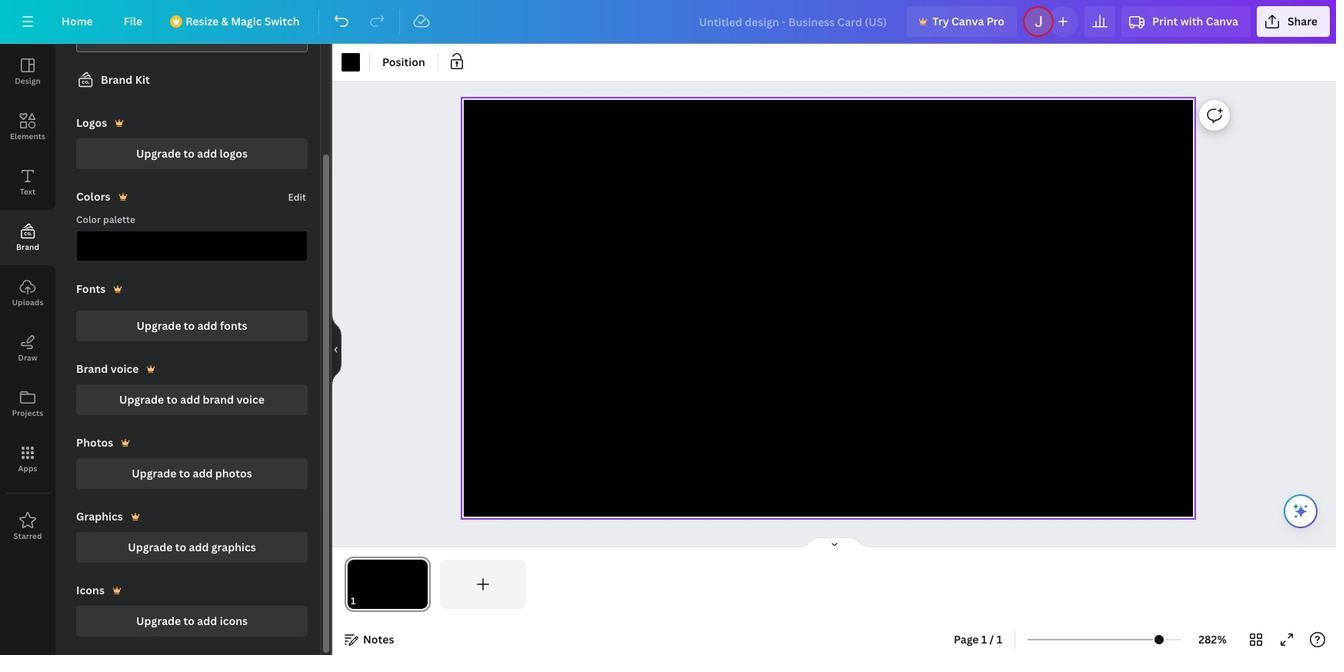 Task type: describe. For each thing, give the bounding box(es) containing it.
edit
[[288, 191, 306, 204]]

color palette
[[76, 213, 135, 226]]

main menu bar
[[0, 0, 1336, 44]]

upgrade to add brand voice button
[[76, 385, 308, 415]]

add for graphics
[[189, 540, 209, 555]]

file button
[[111, 6, 155, 37]]

canva inside dropdown button
[[1206, 14, 1238, 28]]

logos
[[76, 115, 107, 130]]

with
[[1181, 14, 1203, 28]]

page
[[954, 632, 979, 647]]

position
[[382, 55, 425, 69]]

try
[[932, 14, 949, 28]]

voice inside upgrade to add brand voice button
[[236, 392, 265, 407]]

Design title text field
[[687, 6, 901, 37]]

add for fonts
[[197, 318, 217, 333]]

#000000 image
[[342, 53, 360, 72]]

resize
[[186, 14, 219, 28]]

print with canva button
[[1122, 6, 1251, 37]]

to for photos
[[179, 466, 190, 481]]

uploads
[[12, 297, 43, 308]]

282%
[[1199, 632, 1227, 647]]

Page title text field
[[362, 594, 368, 609]]

1 1 from the left
[[981, 632, 987, 647]]

upgrade to add icons button
[[76, 606, 308, 637]]

side panel tab list
[[0, 44, 55, 555]]

brand for brand
[[16, 242, 39, 252]]

/
[[990, 632, 994, 647]]

fonts
[[220, 318, 247, 333]]

upgrade for upgrade to add icons
[[136, 614, 181, 628]]

starred button
[[0, 499, 55, 555]]

text
[[20, 186, 36, 197]]

try canva pro
[[932, 14, 1005, 28]]

try canva pro button
[[907, 6, 1017, 37]]

icons
[[76, 583, 105, 598]]

share button
[[1257, 6, 1330, 37]]

kit
[[135, 72, 150, 87]]

design button
[[0, 44, 55, 99]]

to for graphics
[[175, 540, 186, 555]]

print
[[1152, 14, 1178, 28]]

canva inside 'button'
[[952, 14, 984, 28]]

upgrade to add brand voice
[[119, 392, 265, 407]]

&
[[221, 14, 228, 28]]

upgrade to add fonts
[[136, 318, 247, 333]]

projects button
[[0, 376, 55, 432]]

share
[[1288, 14, 1318, 28]]

brand voice
[[76, 362, 139, 376]]

upgrade to add logos button
[[76, 138, 308, 169]]

uploads button
[[0, 265, 55, 321]]

page 1 image
[[345, 560, 431, 609]]



Task type: locate. For each thing, give the bounding box(es) containing it.
1
[[981, 632, 987, 647], [997, 632, 1002, 647]]

brand left kit
[[101, 72, 133, 87]]

color
[[76, 213, 101, 226]]

add left graphics
[[189, 540, 209, 555]]

home
[[62, 14, 93, 28]]

magic
[[231, 14, 262, 28]]

2 1 from the left
[[997, 632, 1002, 647]]

file
[[124, 14, 142, 28]]

brand button
[[0, 210, 55, 265]]

upgrade for upgrade to add fonts
[[136, 318, 181, 333]]

hide pages image
[[797, 537, 871, 549]]

to left icons at the bottom left of page
[[183, 614, 195, 628]]

resize & magic switch
[[186, 14, 300, 28]]

upgrade to add icons
[[136, 614, 248, 628]]

add for icons
[[197, 614, 217, 628]]

to left fonts
[[184, 318, 195, 333]]

draw button
[[0, 321, 55, 376]]

canva assistant image
[[1292, 502, 1310, 521]]

photos
[[76, 435, 113, 450]]

0 vertical spatial brand
[[101, 72, 133, 87]]

to inside 'upgrade to add logos' button
[[183, 146, 195, 161]]

282% button
[[1188, 628, 1238, 652]]

draw
[[18, 352, 38, 363]]

photos
[[215, 466, 252, 481]]

elements
[[10, 131, 45, 142]]

2 vertical spatial brand
[[76, 362, 108, 376]]

brand for brand kit
[[101, 72, 133, 87]]

to inside upgrade to add brand voice button
[[167, 392, 178, 407]]

to inside upgrade to add photos button
[[179, 466, 190, 481]]

upgrade to add graphics
[[128, 540, 256, 555]]

1 vertical spatial voice
[[236, 392, 265, 407]]

text button
[[0, 155, 55, 210]]

canva right with
[[1206, 14, 1238, 28]]

add
[[197, 146, 217, 161], [197, 318, 217, 333], [180, 392, 200, 407], [193, 466, 213, 481], [189, 540, 209, 555], [197, 614, 217, 628]]

add left logos
[[197, 146, 217, 161]]

upgrade for upgrade to add graphics
[[128, 540, 173, 555]]

position button
[[376, 50, 431, 75]]

brand up uploads button
[[16, 242, 39, 252]]

upgrade for upgrade to add logos
[[136, 146, 181, 161]]

to for icons
[[183, 614, 195, 628]]

voice
[[111, 362, 139, 376], [236, 392, 265, 407]]

fonts
[[76, 282, 106, 296]]

elements button
[[0, 99, 55, 155]]

to inside upgrade to add icons button
[[183, 614, 195, 628]]

switch
[[264, 14, 300, 28]]

0 horizontal spatial voice
[[111, 362, 139, 376]]

to
[[183, 146, 195, 161], [184, 318, 195, 333], [167, 392, 178, 407], [179, 466, 190, 481], [175, 540, 186, 555], [183, 614, 195, 628]]

home link
[[49, 6, 105, 37]]

notes
[[363, 632, 394, 647]]

1 right /
[[997, 632, 1002, 647]]

upgrade to add graphics button
[[76, 532, 308, 563]]

hide image
[[332, 313, 342, 387]]

notes button
[[338, 628, 400, 652]]

0 horizontal spatial 1
[[981, 632, 987, 647]]

pro
[[987, 14, 1005, 28]]

brand kit
[[101, 72, 150, 87]]

to for fonts
[[184, 318, 195, 333]]

to left graphics
[[175, 540, 186, 555]]

add left fonts
[[197, 318, 217, 333]]

brand right draw
[[76, 362, 108, 376]]

palette
[[103, 213, 135, 226]]

apps button
[[0, 432, 55, 487]]

brand for brand voice
[[76, 362, 108, 376]]

to left photos
[[179, 466, 190, 481]]

brand
[[101, 72, 133, 87], [16, 242, 39, 252], [76, 362, 108, 376]]

projects
[[12, 408, 43, 418]]

voice right brand
[[236, 392, 265, 407]]

icons
[[220, 614, 248, 628]]

to inside 'upgrade to add fonts' button
[[184, 318, 195, 333]]

add left brand
[[180, 392, 200, 407]]

upgrade to add photos
[[132, 466, 252, 481]]

0 horizontal spatial canva
[[952, 14, 984, 28]]

upgrade for upgrade to add brand voice
[[119, 392, 164, 407]]

starred
[[13, 531, 42, 542]]

2 canva from the left
[[1206, 14, 1238, 28]]

to inside upgrade to add graphics button
[[175, 540, 186, 555]]

upgrade to add fonts button
[[76, 311, 308, 342]]

add left photos
[[193, 466, 213, 481]]

canva
[[952, 14, 984, 28], [1206, 14, 1238, 28]]

brand
[[203, 392, 234, 407]]

edit button
[[287, 182, 308, 212]]

1 horizontal spatial voice
[[236, 392, 265, 407]]

page 1 / 1
[[954, 632, 1002, 647]]

design
[[15, 75, 41, 86]]

1 horizontal spatial canva
[[1206, 14, 1238, 28]]

add for photos
[[193, 466, 213, 481]]

1 left /
[[981, 632, 987, 647]]

to left brand
[[167, 392, 178, 407]]

1 canva from the left
[[952, 14, 984, 28]]

0 vertical spatial voice
[[111, 362, 139, 376]]

canva right try
[[952, 14, 984, 28]]

to for logos
[[183, 146, 195, 161]]

upgrade for upgrade to add photos
[[132, 466, 176, 481]]

print with canva
[[1152, 14, 1238, 28]]

upgrade to add photos button
[[76, 458, 308, 489]]

graphics
[[76, 509, 123, 524]]

upgrade
[[136, 146, 181, 161], [136, 318, 181, 333], [119, 392, 164, 407], [132, 466, 176, 481], [128, 540, 173, 555], [136, 614, 181, 628]]

apps
[[18, 463, 37, 474]]

logos
[[220, 146, 248, 161]]

1 vertical spatial brand
[[16, 242, 39, 252]]

to left logos
[[183, 146, 195, 161]]

1 horizontal spatial 1
[[997, 632, 1002, 647]]

brand inside button
[[16, 242, 39, 252]]

to for brand
[[167, 392, 178, 407]]

add left icons at the bottom left of page
[[197, 614, 217, 628]]

colors
[[76, 189, 110, 204]]

graphics
[[211, 540, 256, 555]]

add for logos
[[197, 146, 217, 161]]

voice up upgrade to add brand voice
[[111, 362, 139, 376]]

upgrade to add logos
[[136, 146, 248, 161]]

add for brand
[[180, 392, 200, 407]]

resize & magic switch button
[[161, 6, 312, 37]]



Task type: vqa. For each thing, say whether or not it's contained in the screenshot.
An image with a cursor next to a text box containing the prompt "A cat going scuba diving" to generate an image. The generated image of a cat doing scuba diving is behind the text box.
no



